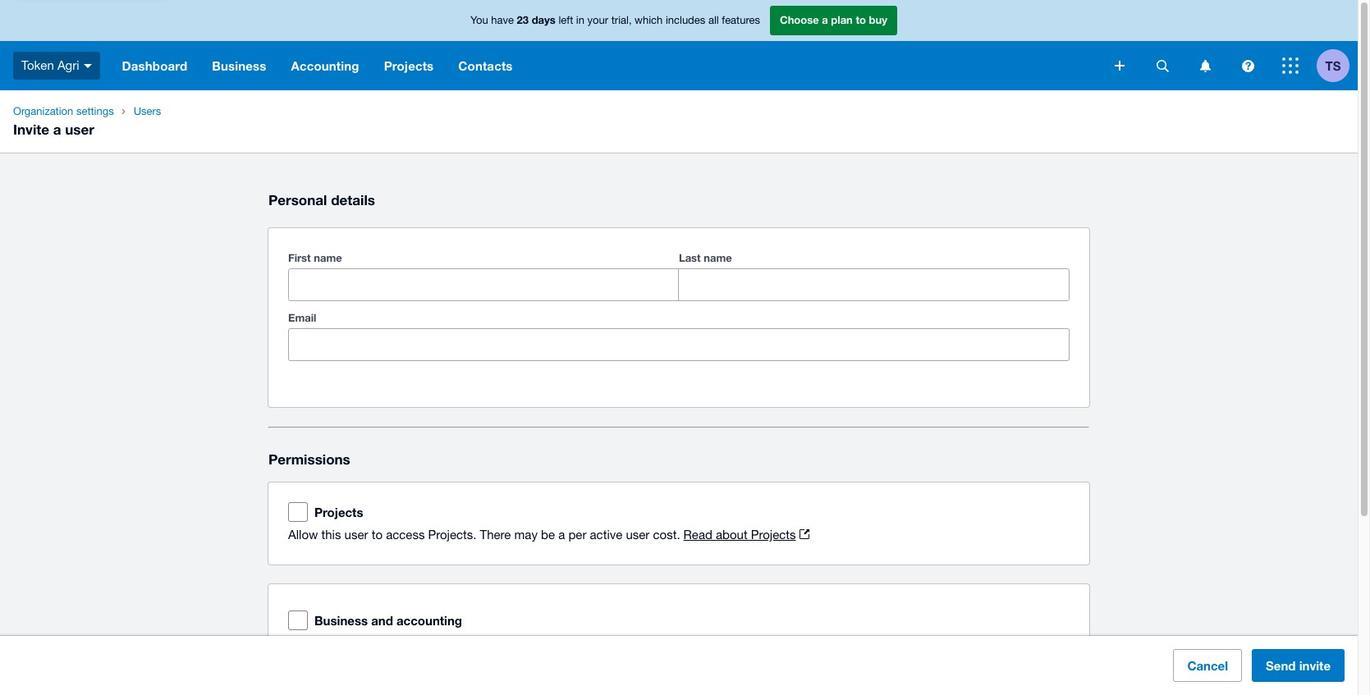 Task type: vqa. For each thing, say whether or not it's contained in the screenshot.
'3,000.00'
no



Task type: locate. For each thing, give the bounding box(es) containing it.
user for a
[[65, 121, 94, 138]]

accounting
[[291, 58, 359, 73]]

svg image inside token agri popup button
[[83, 64, 92, 68]]

1 horizontal spatial projects
[[384, 58, 434, 73]]

2 name from the left
[[704, 251, 732, 264]]

projects
[[384, 58, 434, 73], [314, 505, 363, 520], [751, 528, 796, 542]]

projects left contacts popup button
[[384, 58, 434, 73]]

0 horizontal spatial name
[[314, 251, 342, 264]]

invite a user
[[13, 121, 94, 138]]

business for business
[[212, 58, 266, 73]]

a right be
[[558, 528, 565, 542]]

1 horizontal spatial name
[[704, 251, 732, 264]]

you
[[470, 14, 488, 26]]

and
[[371, 613, 393, 628]]

group
[[288, 248, 1070, 301]]

your
[[588, 14, 608, 26]]

in
[[576, 14, 585, 26]]

organization settings link
[[7, 103, 120, 120]]

0 vertical spatial to
[[856, 13, 866, 26]]

name for last name
[[704, 251, 732, 264]]

token
[[21, 58, 54, 72]]

First name field
[[289, 269, 678, 300]]

1 horizontal spatial to
[[856, 13, 866, 26]]

svg image
[[1156, 60, 1169, 72], [83, 64, 92, 68]]

first name
[[288, 251, 342, 264]]

0 horizontal spatial to
[[372, 528, 383, 542]]

name
[[314, 251, 342, 264], [704, 251, 732, 264]]

1 vertical spatial a
[[53, 121, 61, 138]]

a inside banner
[[822, 13, 828, 26]]

user left cost.
[[626, 528, 650, 542]]

name right last
[[704, 251, 732, 264]]

user down settings
[[65, 121, 94, 138]]

svg image
[[1282, 57, 1299, 74], [1200, 60, 1211, 72], [1242, 60, 1254, 72], [1115, 61, 1125, 71]]

0 horizontal spatial business
[[212, 58, 266, 73]]

0 vertical spatial a
[[822, 13, 828, 26]]

email
[[288, 311, 316, 324]]

projects inside popup button
[[384, 58, 434, 73]]

last
[[679, 251, 701, 264]]

token agri button
[[0, 41, 110, 90]]

business inside business dropdown button
[[212, 58, 266, 73]]

projects up this
[[314, 505, 363, 520]]

0 vertical spatial business
[[212, 58, 266, 73]]

a
[[822, 13, 828, 26], [53, 121, 61, 138], [558, 528, 565, 542]]

a down organization settings link
[[53, 121, 61, 138]]

1 horizontal spatial svg image
[[1156, 60, 1169, 72]]

user for this
[[344, 528, 368, 542]]

name right first
[[314, 251, 342, 264]]

1 vertical spatial to
[[372, 528, 383, 542]]

2 horizontal spatial projects
[[751, 528, 796, 542]]

token agri
[[21, 58, 79, 72]]

send
[[1266, 658, 1296, 673]]

1 horizontal spatial business
[[314, 613, 368, 628]]

features
[[722, 14, 760, 26]]

a left plan
[[822, 13, 828, 26]]

choose
[[780, 13, 819, 26]]

user right this
[[344, 528, 368, 542]]

first
[[288, 251, 311, 264]]

to
[[856, 13, 866, 26], [372, 528, 383, 542]]

cancel
[[1187, 658, 1228, 673]]

personal
[[268, 191, 327, 209]]

23
[[517, 13, 529, 26]]

1 horizontal spatial user
[[344, 528, 368, 542]]

user
[[65, 121, 94, 138], [344, 528, 368, 542], [626, 528, 650, 542]]

2 vertical spatial a
[[558, 528, 565, 542]]

read
[[684, 528, 713, 542]]

0 horizontal spatial user
[[65, 121, 94, 138]]

there
[[480, 528, 511, 542]]

0 horizontal spatial a
[[53, 121, 61, 138]]

1 name from the left
[[314, 251, 342, 264]]

banner
[[0, 0, 1358, 90]]

0 horizontal spatial svg image
[[83, 64, 92, 68]]

projects button
[[372, 41, 446, 90]]

projects.
[[428, 528, 477, 542]]

0 vertical spatial projects
[[384, 58, 434, 73]]

access
[[386, 528, 425, 542]]

to left buy at the top of page
[[856, 13, 866, 26]]

cancel button
[[1174, 649, 1242, 682]]

to left access
[[372, 528, 383, 542]]

to inside banner
[[856, 13, 866, 26]]

plan
[[831, 13, 853, 26]]

accounting button
[[279, 41, 372, 90]]

permissions
[[268, 451, 350, 468]]

2 horizontal spatial a
[[822, 13, 828, 26]]

1 vertical spatial business
[[314, 613, 368, 628]]

business
[[212, 58, 266, 73], [314, 613, 368, 628]]

buy
[[869, 13, 888, 26]]

projects right about
[[751, 528, 796, 542]]

1 vertical spatial projects
[[314, 505, 363, 520]]

users link
[[127, 103, 168, 120]]



Task type: describe. For each thing, give the bounding box(es) containing it.
a for invite
[[53, 121, 61, 138]]

dashboard
[[122, 58, 187, 73]]

accounting
[[397, 613, 462, 628]]

send invite
[[1266, 658, 1331, 673]]

contacts
[[458, 58, 513, 73]]

contacts button
[[446, 41, 525, 90]]

business for business and accounting
[[314, 613, 368, 628]]

Last name field
[[679, 269, 1069, 300]]

be
[[541, 528, 555, 542]]

allow
[[288, 528, 318, 542]]

trial,
[[611, 14, 632, 26]]

includes
[[666, 14, 706, 26]]

per
[[568, 528, 587, 542]]

which
[[635, 14, 663, 26]]

you have 23 days left in your trial, which includes all features
[[470, 13, 760, 26]]

1 horizontal spatial a
[[558, 528, 565, 542]]

settings
[[76, 105, 114, 117]]

this
[[321, 528, 341, 542]]

ts
[[1326, 58, 1341, 73]]

read about projects link
[[684, 528, 809, 542]]

about
[[716, 528, 748, 542]]

to for user
[[372, 528, 383, 542]]

business button
[[200, 41, 279, 90]]

0 horizontal spatial projects
[[314, 505, 363, 520]]

last name
[[679, 251, 732, 264]]

all
[[708, 14, 719, 26]]

business and accounting
[[314, 613, 462, 628]]

cost.
[[653, 528, 680, 542]]

choose a plan to buy
[[780, 13, 888, 26]]

Email email field
[[289, 329, 1069, 360]]

2 horizontal spatial user
[[626, 528, 650, 542]]

allow this user to access projects. there may be a per active user cost. read about projects
[[288, 528, 796, 542]]

organization
[[13, 105, 73, 117]]

details
[[331, 191, 375, 209]]

invite
[[1299, 658, 1331, 673]]

to for plan
[[856, 13, 866, 26]]

personal details
[[268, 191, 375, 209]]

may
[[514, 528, 538, 542]]

name for first name
[[314, 251, 342, 264]]

dashboard link
[[110, 41, 200, 90]]

users
[[134, 105, 161, 117]]

agri
[[57, 58, 79, 72]]

a for choose
[[822, 13, 828, 26]]

2 vertical spatial projects
[[751, 528, 796, 542]]

days
[[532, 13, 556, 26]]

group containing first name
[[288, 248, 1070, 301]]

invite
[[13, 121, 49, 138]]

send invite button
[[1252, 649, 1345, 682]]

ts button
[[1317, 41, 1358, 90]]

left
[[559, 14, 573, 26]]

banner containing ts
[[0, 0, 1358, 90]]

have
[[491, 14, 514, 26]]

organization settings
[[13, 105, 114, 117]]

active
[[590, 528, 623, 542]]



